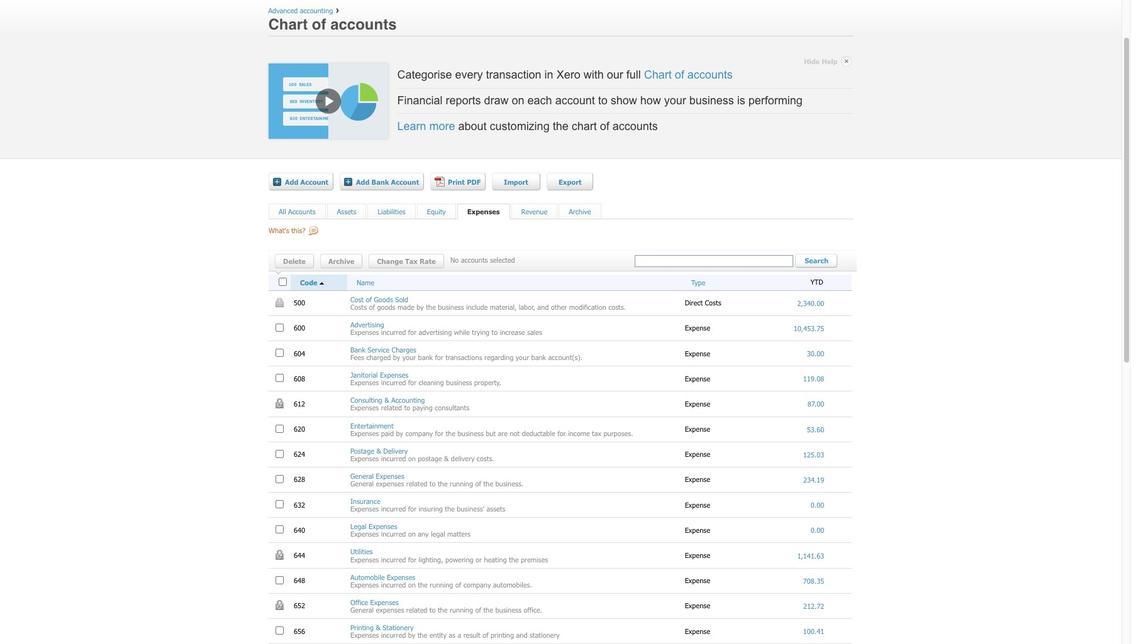 Task type: describe. For each thing, give the bounding box(es) containing it.
the left business.
[[484, 480, 493, 488]]

costs. inside 'postage & delivery expenses incurred on postage & delivery costs.'
[[477, 455, 494, 463]]

general for general
[[350, 480, 374, 488]]

of inside automobile expenses expenses incurred on the running of company automobiles.
[[455, 581, 461, 589]]

office expenses general expenses related to the running of the business office.
[[350, 599, 542, 615]]

of inside advanced accounting › chart of accounts
[[312, 16, 326, 33]]

charged
[[366, 354, 391, 362]]

assets
[[487, 505, 506, 514]]

account inside add account link
[[301, 178, 329, 186]]

expenses inside the office expenses general expenses related to the running of the business office.
[[370, 599, 399, 607]]

consultants
[[435, 404, 469, 412]]

business'
[[457, 505, 485, 514]]

2,340.00 link
[[798, 299, 824, 307]]

125.03
[[803, 451, 824, 459]]

consulting & accounting link
[[350, 397, 425, 405]]

advertising link
[[350, 321, 384, 329]]

expenses inside utilities expenses incurred for lighting, powering or heating the premises
[[350, 556, 379, 564]]

financial reports draw on each account to show how your business is performing
[[397, 94, 803, 107]]

of inside the office expenses general expenses related to the running of the business office.
[[475, 607, 481, 615]]

liabilities
[[378, 207, 406, 216]]

of left goods
[[369, 303, 375, 311]]

xero
[[557, 68, 581, 81]]

212.72
[[804, 603, 824, 611]]

ytd
[[811, 278, 823, 286]]

expenses inside entertainment expenses paid by company for the business but are not deductable for income tax purposes.
[[350, 430, 379, 438]]

purposes.
[[604, 430, 633, 438]]

bank inside "link"
[[372, 178, 389, 186]]

add for add account
[[285, 178, 299, 186]]

cost of goods sold link
[[350, 296, 408, 304]]

›
[[336, 4, 339, 15]]

insurance link
[[350, 498, 381, 506]]

234.19
[[804, 476, 824, 485]]

janitorial expenses expenses incurred for cleaning business property.
[[350, 371, 502, 387]]

and inside printing & stationery expenses incurred by the entity as a result of printing and stationery
[[516, 632, 528, 640]]

for inside utilities expenses incurred for lighting, powering or heating the premises
[[408, 556, 417, 564]]

bank inside bank service charges fees charged by your bank for transactions regarding your bank account(s).
[[350, 346, 366, 354]]

company inside entertainment expenses paid by company for the business but are not deductable for income tax purposes.
[[406, 430, 433, 438]]

for inside insurance expenses incurred for insuring the business' assets
[[408, 505, 417, 514]]

53.60
[[807, 426, 824, 434]]

of inside printing & stationery expenses incurred by the entity as a result of printing and stationery
[[483, 632, 489, 640]]

expenses inside printing & stationery expenses incurred by the entity as a result of printing and stationery
[[350, 632, 379, 640]]

stationery
[[383, 624, 414, 632]]

sold
[[395, 296, 408, 304]]

print
[[448, 178, 465, 186]]

you cannot delete/archive accounts used by a repeating transaction. image for 652
[[276, 601, 284, 611]]

add account link
[[269, 173, 334, 190]]

about
[[458, 120, 487, 133]]

accounting
[[300, 6, 333, 14]]

the inside entertainment expenses paid by company for the business but are not deductable for income tax purposes.
[[446, 430, 456, 438]]

what's this? link
[[269, 227, 319, 244]]

1 horizontal spatial costs
[[705, 299, 722, 307]]

the up printing & stationery expenses incurred by the entity as a result of printing and stationery
[[438, 607, 448, 615]]

utilities link
[[350, 548, 373, 557]]

insurance expenses incurred for insuring the business' assets
[[350, 498, 506, 514]]

powering
[[445, 556, 474, 564]]

expense for fees charged by your bank for transactions regarding your bank account(s).
[[685, 350, 713, 358]]

expense for general expenses related to the running of the business.
[[685, 476, 713, 484]]

related for general expenses
[[406, 480, 428, 488]]

hide help
[[804, 57, 838, 65]]

expenses down charged
[[380, 371, 408, 380]]

legal expenses expenses incurred on any legal matters
[[350, 523, 471, 539]]

incurred inside 'postage & delivery expenses incurred on postage & delivery costs.'
[[381, 455, 406, 463]]

the inside insurance expenses incurred for insuring the business' assets
[[445, 505, 455, 514]]

to left show
[[598, 94, 608, 107]]

assets
[[337, 207, 356, 216]]

incurred inside janitorial expenses expenses incurred for cleaning business property.
[[381, 379, 406, 387]]

while
[[454, 328, 470, 337]]

you cannot delete/archive accounts used by a repeating transaction. image
[[276, 399, 284, 409]]

& for delivery
[[377, 447, 381, 455]]

postage
[[418, 455, 442, 463]]

on inside automobile expenses expenses incurred on the running of company automobiles.
[[408, 581, 416, 589]]

accounts inside advanced accounting › chart of accounts
[[330, 16, 397, 33]]

you cannot delete/archive accounts used by a repeating transaction. image for 644
[[276, 551, 284, 561]]

expenses inside general expenses general expenses related to the running of the business.
[[376, 473, 404, 481]]

cleaning
[[419, 379, 444, 387]]

add bank account
[[356, 178, 419, 186]]

& for stationery
[[376, 624, 381, 632]]

expense for expenses paid by company for the business but are not deductable for income tax purposes.
[[685, 425, 713, 434]]

automobile
[[350, 574, 385, 582]]

printing & stationery expenses incurred by the entity as a result of printing and stationery
[[350, 624, 560, 640]]

direct
[[685, 299, 703, 307]]

500
[[294, 299, 307, 307]]

the left chart
[[553, 120, 569, 133]]

incurred inside automobile expenses expenses incurred on the running of company automobiles.
[[381, 581, 406, 589]]

by inside bank service charges fees charged by your bank for transactions regarding your bank account(s).
[[393, 354, 400, 362]]

print pdf
[[448, 178, 481, 186]]

628
[[294, 476, 307, 484]]

direct costs
[[685, 299, 724, 307]]

modification
[[569, 303, 606, 311]]

for inside bank service charges fees charged by your bank for transactions regarding your bank account(s).
[[435, 354, 444, 362]]

expense for expenses incurred on the running of company automobiles.
[[685, 577, 713, 585]]

utilities
[[350, 548, 373, 557]]

of inside general expenses general expenses related to the running of the business.
[[475, 480, 481, 488]]

categorise every transaction in xero with our full chart of accounts
[[397, 68, 733, 81]]

expenses down pdf
[[467, 207, 500, 216]]

expense for expenses incurred for cleaning business property.
[[685, 375, 713, 383]]

1 general from the top
[[350, 473, 374, 481]]

postage & delivery expenses incurred on postage & delivery costs.
[[350, 447, 494, 463]]

644
[[294, 552, 307, 560]]

related for consulting & accounting
[[381, 404, 402, 412]]

goods
[[374, 296, 393, 304]]

expense for expenses incurred for insuring the business' assets
[[685, 501, 713, 509]]

search
[[805, 256, 829, 265]]

revenue
[[521, 207, 548, 216]]

company inside automobile expenses expenses incurred on the running of company automobiles.
[[464, 581, 491, 589]]

draw
[[484, 94, 509, 107]]

0.00 for matters
[[811, 527, 824, 535]]

expenses inside consulting & accounting expenses related to paying consultants
[[350, 404, 379, 412]]

tax
[[592, 430, 602, 438]]

running inside automobile expenses expenses incurred on the running of company automobiles.
[[430, 581, 453, 589]]

deductable
[[522, 430, 555, 438]]

legal
[[350, 523, 367, 531]]

1 horizontal spatial archive link
[[569, 207, 591, 216]]

2 bank from the left
[[531, 354, 546, 362]]

general expenses general expenses related to the running of the business.
[[350, 473, 524, 488]]

increase
[[500, 328, 525, 337]]

on inside 'postage & delivery expenses incurred on postage & delivery costs.'
[[408, 455, 416, 463]]

export link
[[547, 173, 593, 190]]

material,
[[490, 303, 517, 311]]

612
[[294, 400, 307, 408]]

incurred inside printing & stationery expenses incurred by the entity as a result of printing and stationery
[[381, 632, 406, 640]]

1 vertical spatial archive
[[328, 257, 355, 265]]

search button
[[796, 254, 838, 269]]

customizing
[[490, 120, 550, 133]]

incurred inside legal expenses expenses incurred on any legal matters
[[381, 531, 406, 539]]

for inside janitorial expenses expenses incurred for cleaning business property.
[[408, 379, 417, 387]]

the inside printing & stationery expenses incurred by the entity as a result of printing and stationery
[[418, 632, 427, 640]]

name
[[357, 278, 375, 287]]

running for business
[[450, 607, 473, 615]]

0 horizontal spatial your
[[403, 354, 416, 362]]

to for office expenses general expenses related to the running of the business office.
[[430, 607, 436, 615]]

all accounts link
[[279, 207, 316, 216]]

expenses right automobile
[[387, 574, 415, 582]]

chart inside advanced accounting › chart of accounts
[[268, 16, 308, 33]]

how
[[640, 94, 661, 107]]

our
[[607, 68, 623, 81]]

by inside entertainment expenses paid by company for the business but are not deductable for income tax purposes.
[[396, 430, 403, 438]]

expense for expenses related to paying consultants
[[685, 400, 713, 408]]

to for consulting & accounting expenses related to paying consultants
[[404, 404, 410, 412]]

10,453.75 link
[[794, 325, 824, 333]]

related for office expenses
[[406, 607, 428, 615]]

business for of
[[495, 607, 522, 615]]

1 horizontal spatial archive
[[569, 207, 591, 216]]

to for general expenses general expenses related to the running of the business.
[[430, 480, 436, 488]]

expenses up utilities
[[350, 531, 379, 539]]

office expenses link
[[350, 599, 399, 607]]

cost
[[350, 296, 364, 304]]

the up insurance expenses incurred for insuring the business' assets
[[438, 480, 448, 488]]

2 horizontal spatial your
[[664, 94, 686, 107]]



Task type: vqa. For each thing, say whether or not it's contained in the screenshot.
101 inside the Boom FM P O Box 3955, South Mailing Centre, Oaktown, NY, 23456 101 5559191
no



Task type: locate. For each thing, give the bounding box(es) containing it.
premises
[[521, 556, 548, 564]]

incurred inside utilities expenses incurred for lighting, powering or heating the premises
[[381, 556, 406, 564]]

equity link
[[427, 207, 446, 216]]

change tax rate
[[377, 257, 436, 265]]

bank down sales
[[531, 354, 546, 362]]

to inside general expenses general expenses related to the running of the business.
[[430, 480, 436, 488]]

expenses right office
[[370, 599, 399, 607]]

1 horizontal spatial costs.
[[609, 303, 626, 311]]

0 vertical spatial costs.
[[609, 303, 626, 311]]

learn more link
[[397, 120, 455, 133]]

0 horizontal spatial costs
[[350, 303, 367, 311]]

0 horizontal spatial and
[[516, 632, 528, 640]]

8 incurred from the top
[[381, 632, 406, 640]]

expenses up printing & stationery link
[[376, 607, 404, 615]]

incurred inside "advertising expenses incurred for advertising while trying to increase sales"
[[381, 328, 406, 337]]

equity
[[427, 207, 446, 216]]

for left transactions
[[435, 354, 444, 362]]

by right paid
[[396, 430, 403, 438]]

1 add from the left
[[285, 178, 299, 186]]

of up business'
[[475, 480, 481, 488]]

archive link
[[569, 207, 591, 216], [320, 254, 362, 268]]

incurred right printing
[[381, 632, 406, 640]]

running for business.
[[450, 480, 473, 488]]

your up janitorial expenses expenses incurred for cleaning business property.
[[403, 354, 416, 362]]

1 you cannot delete/archive accounts used by a repeating transaction. image from the top
[[276, 551, 284, 561]]

expenses up service
[[350, 328, 379, 337]]

234.19 link
[[804, 476, 824, 485]]

advertising expenses incurred for advertising while trying to increase sales
[[350, 321, 542, 337]]

bank up janitorial expenses expenses incurred for cleaning business property.
[[418, 354, 433, 362]]

0.00 link down 234.19
[[811, 502, 824, 510]]

0 vertical spatial 0.00 link
[[811, 502, 824, 510]]

type
[[691, 278, 706, 287]]

add up assets link in the top of the page
[[356, 178, 370, 186]]

6 incurred from the top
[[381, 556, 406, 564]]

to inside the office expenses general expenses related to the running of the business office.
[[430, 607, 436, 615]]

business up "advertising expenses incurred for advertising while trying to increase sales"
[[438, 303, 464, 311]]

1 vertical spatial costs.
[[477, 455, 494, 463]]

0 vertical spatial and
[[538, 303, 549, 311]]

business inside entertainment expenses paid by company for the business but are not deductable for income tax purposes.
[[458, 430, 484, 438]]

related up paid
[[381, 404, 402, 412]]

& inside printing & stationery expenses incurred by the entity as a result of printing and stationery
[[376, 624, 381, 632]]

import link
[[492, 173, 541, 190]]

0 horizontal spatial bank
[[350, 346, 366, 354]]

related inside consulting & accounting expenses related to paying consultants
[[381, 404, 402, 412]]

for left income
[[558, 430, 566, 438]]

4 expense from the top
[[685, 400, 713, 408]]

expenses right legal
[[369, 523, 397, 531]]

to left paying
[[404, 404, 410, 412]]

expenses up office
[[350, 581, 379, 589]]

652
[[294, 602, 307, 611]]

are
[[498, 430, 508, 438]]

4 incurred from the top
[[381, 505, 406, 514]]

3 expense from the top
[[685, 375, 713, 383]]

expense for expenses incurred on postage & delivery costs.
[[685, 451, 713, 459]]

business.
[[495, 480, 524, 488]]

to right trying
[[492, 328, 498, 337]]

general up printing
[[350, 607, 374, 615]]

2 expenses from the top
[[376, 607, 404, 615]]

and left other in the top of the page
[[538, 303, 549, 311]]

chart
[[572, 120, 597, 133]]

2 add from the left
[[356, 178, 370, 186]]

business for by
[[438, 303, 464, 311]]

expense for general expenses related to the running of the business office.
[[685, 602, 713, 611]]

the right heating
[[509, 556, 519, 564]]

1 vertical spatial running
[[430, 581, 453, 589]]

bank left service
[[350, 346, 366, 354]]

12 expense from the top
[[685, 602, 713, 611]]

business left but
[[458, 430, 484, 438]]

1 account from the left
[[301, 178, 329, 186]]

tax
[[405, 257, 418, 265]]

2 account from the left
[[391, 178, 419, 186]]

incurred up bank service charges link at the left bottom
[[381, 328, 406, 337]]

1 horizontal spatial and
[[538, 303, 549, 311]]

expenses inside 'postage & delivery expenses incurred on postage & delivery costs.'
[[350, 455, 379, 463]]

648
[[294, 577, 307, 585]]

janitorial
[[350, 371, 378, 380]]

0 vertical spatial expenses
[[376, 480, 404, 488]]

on up the office expenses general expenses related to the running of the business office.
[[408, 581, 416, 589]]

by right made
[[417, 303, 424, 311]]

1 vertical spatial related
[[406, 480, 428, 488]]

costs. right modification on the right
[[609, 303, 626, 311]]

1 horizontal spatial chart
[[644, 68, 672, 81]]

the inside automobile expenses expenses incurred on the running of company automobiles.
[[418, 581, 428, 589]]

7 incurred from the top
[[381, 581, 406, 589]]

related inside general expenses general expenses related to the running of the business.
[[406, 480, 428, 488]]

accounts
[[330, 16, 397, 33], [688, 68, 733, 81], [613, 120, 658, 133], [461, 256, 488, 264]]

postage
[[350, 447, 374, 455]]

lighting,
[[419, 556, 443, 564]]

620
[[294, 425, 307, 434]]

expense for expenses incurred on any legal matters
[[685, 527, 713, 535]]

608
[[294, 375, 307, 383]]

insurance
[[350, 498, 381, 506]]

1 horizontal spatial account
[[391, 178, 419, 186]]

by left entity
[[408, 632, 415, 640]]

7 expense from the top
[[685, 476, 713, 484]]

chart
[[268, 16, 308, 33], [644, 68, 672, 81]]

& right consulting
[[385, 397, 389, 405]]

expenses inside general expenses general expenses related to the running of the business.
[[376, 480, 404, 488]]

the up printing
[[484, 607, 493, 615]]

add inside "link"
[[356, 178, 370, 186]]

costs. right delivery
[[477, 455, 494, 463]]

no accounts selected
[[451, 256, 515, 264]]

you cannot delete/archive accounts used by a repeating transaction. image left 644
[[276, 551, 284, 561]]

of down accounting
[[312, 16, 326, 33]]

0 vertical spatial related
[[381, 404, 402, 412]]

1 expenses from the top
[[376, 480, 404, 488]]

any
[[418, 531, 429, 539]]

pdf
[[467, 178, 481, 186]]

general
[[350, 473, 374, 481], [350, 480, 374, 488], [350, 607, 374, 615]]

1,141.63
[[798, 552, 824, 560]]

to inside consulting & accounting expenses related to paying consultants
[[404, 404, 410, 412]]

of right chart
[[600, 120, 610, 133]]

account(s).
[[548, 354, 583, 362]]

expenses up "general expenses" link
[[350, 455, 379, 463]]

running up the office expenses general expenses related to the running of the business office.
[[430, 581, 453, 589]]

640
[[294, 527, 307, 535]]

to up insurance expenses incurred for insuring the business' assets
[[430, 480, 436, 488]]

bank up liabilities
[[372, 178, 389, 186]]

costs up advertising link
[[350, 303, 367, 311]]

expenses up automobile
[[350, 556, 379, 564]]

& right printing
[[376, 624, 381, 632]]

what's this?
[[269, 227, 306, 235]]

1 vertical spatial archive link
[[320, 254, 362, 268]]

expenses inside insurance expenses incurred for insuring the business' assets
[[350, 505, 379, 514]]

assets link
[[337, 207, 356, 216]]

expenses up entertainment link
[[350, 404, 379, 412]]

account
[[301, 178, 329, 186], [391, 178, 419, 186]]

consulting
[[350, 397, 382, 405]]

expenses
[[376, 480, 404, 488], [376, 607, 404, 615]]

incurred inside insurance expenses incurred for insuring the business' assets
[[381, 505, 406, 514]]

income
[[568, 430, 590, 438]]

incurred up "general expenses" link
[[381, 455, 406, 463]]

0.00 link up the 1,141.63 link
[[811, 527, 824, 535]]

&
[[385, 397, 389, 405], [377, 447, 381, 455], [444, 455, 449, 463], [376, 624, 381, 632]]

incurred up consulting & accounting link
[[381, 379, 406, 387]]

on inside legal expenses expenses incurred on any legal matters
[[408, 531, 416, 539]]

0.00 link for expenses incurred for insuring the business' assets
[[811, 502, 824, 510]]

advertising
[[350, 321, 384, 329]]

expenses up postage at the left bottom of page
[[350, 430, 379, 438]]

53.60 link
[[807, 426, 824, 434]]

expense for expenses incurred for advertising while trying to increase sales
[[685, 324, 713, 332]]

1 vertical spatial chart
[[644, 68, 672, 81]]

every
[[455, 68, 483, 81]]

the inside utilities expenses incurred for lighting, powering or heating the premises
[[509, 556, 519, 564]]

1 vertical spatial bank
[[350, 346, 366, 354]]

by inside printing & stationery expenses incurred by the entity as a result of printing and stationery
[[408, 632, 415, 640]]

for up charges
[[408, 328, 417, 337]]

1 0.00 link from the top
[[811, 502, 824, 510]]

13 expense from the top
[[685, 628, 713, 636]]

2 vertical spatial related
[[406, 607, 428, 615]]

expenses inside the office expenses general expenses related to the running of the business office.
[[376, 607, 404, 615]]

costs right direct
[[705, 299, 722, 307]]

chart right full
[[644, 68, 672, 81]]

account up 'liabilities' link
[[391, 178, 419, 186]]

0.00 link
[[811, 502, 824, 510], [811, 527, 824, 535]]

incurred
[[381, 328, 406, 337], [381, 379, 406, 387], [381, 455, 406, 463], [381, 505, 406, 514], [381, 531, 406, 539], [381, 556, 406, 564], [381, 581, 406, 589], [381, 632, 406, 640]]

rate
[[420, 257, 436, 265]]

2 vertical spatial running
[[450, 607, 473, 615]]

learn more about customizing the chart of accounts
[[397, 120, 658, 133]]

of right cost
[[366, 296, 372, 304]]

general inside the office expenses general expenses related to the running of the business office.
[[350, 607, 374, 615]]

None text field
[[635, 255, 794, 267]]

legal expenses link
[[350, 523, 397, 531]]

expense for expenses incurred by the entity as a result of printing and stationery
[[685, 628, 713, 636]]

of up the office expenses general expenses related to the running of the business office.
[[455, 581, 461, 589]]

business inside janitorial expenses expenses incurred for cleaning business property.
[[446, 379, 472, 387]]

& right postage at the left bottom of page
[[377, 447, 381, 455]]

company up 'postage & delivery expenses incurred on postage & delivery costs.'
[[406, 430, 433, 438]]

2 you cannot delete/archive accounts used by a repeating transaction. image from the top
[[276, 601, 284, 611]]

on left "any"
[[408, 531, 416, 539]]

& for accounting
[[385, 397, 389, 405]]

help
[[822, 57, 838, 65]]

and
[[538, 303, 549, 311], [516, 632, 528, 640]]

for inside "advertising expenses incurred for advertising while trying to increase sales"
[[408, 328, 417, 337]]

0 horizontal spatial bank
[[418, 354, 433, 362]]

2 expense from the top
[[685, 350, 713, 358]]

0 vertical spatial chart
[[268, 16, 308, 33]]

the left entity
[[418, 632, 427, 640]]

bank
[[418, 354, 433, 362], [531, 354, 546, 362]]

general up insurance link
[[350, 480, 374, 488]]

87.00
[[808, 400, 824, 409]]

1 horizontal spatial company
[[464, 581, 491, 589]]

0 horizontal spatial archive link
[[320, 254, 362, 268]]

you cannot delete/archive accounts used by a repeating transaction. image left the 652
[[276, 601, 284, 611]]

2 incurred from the top
[[381, 379, 406, 387]]

business inside cost of goods sold costs of goods made by the business include material, labor, and other modification costs.
[[438, 303, 464, 311]]

include
[[466, 303, 488, 311]]

0 vertical spatial archive
[[569, 207, 591, 216]]

related inside the office expenses general expenses related to the running of the business office.
[[406, 607, 428, 615]]

0.00
[[811, 502, 824, 510], [811, 527, 824, 535]]

you cannot delete/archive accounts used by a tracked inventory item. image
[[276, 298, 284, 307]]

0.00 link for expenses incurred on any legal matters
[[811, 527, 824, 535]]

1 bank from the left
[[418, 354, 433, 362]]

add for add bank account
[[356, 178, 370, 186]]

0 horizontal spatial add
[[285, 178, 299, 186]]

6 expense from the top
[[685, 451, 713, 459]]

other
[[551, 303, 567, 311]]

archive link down export
[[569, 207, 591, 216]]

0 horizontal spatial costs.
[[477, 455, 494, 463]]

0 horizontal spatial chart
[[268, 16, 308, 33]]

the right insuring
[[445, 505, 455, 514]]

type link
[[691, 278, 706, 287]]

entertainment
[[350, 422, 394, 430]]

the inside cost of goods sold costs of goods made by the business include material, labor, and other modification costs.
[[426, 303, 436, 311]]

by inside cost of goods sold costs of goods made by the business include material, labor, and other modification costs.
[[417, 303, 424, 311]]

1 horizontal spatial your
[[516, 354, 529, 362]]

2 0.00 link from the top
[[811, 527, 824, 535]]

& inside consulting & accounting expenses related to paying consultants
[[385, 397, 389, 405]]

company
[[406, 430, 433, 438], [464, 581, 491, 589]]

5 incurred from the top
[[381, 531, 406, 539]]

your right how
[[664, 94, 686, 107]]

related up stationery
[[406, 607, 428, 615]]

the down consultants at the left bottom of page
[[446, 430, 456, 438]]

expenses down office
[[350, 632, 379, 640]]

result
[[464, 632, 481, 640]]

10 expense from the top
[[685, 552, 713, 560]]

1 horizontal spatial bank
[[531, 354, 546, 362]]

0.00 for assets
[[811, 502, 824, 510]]

for up postage
[[435, 430, 444, 438]]

business left is
[[690, 94, 734, 107]]

janitorial expenses link
[[350, 371, 408, 380]]

0.00 down 234.19
[[811, 502, 824, 510]]

code link
[[300, 279, 344, 289]]

on right 'draw'
[[512, 94, 525, 107]]

account inside add bank account "link"
[[391, 178, 419, 186]]

expenses for office expenses
[[376, 607, 404, 615]]

0 vertical spatial archive link
[[569, 207, 591, 216]]

1 horizontal spatial add
[[356, 178, 370, 186]]

account up accounts
[[301, 178, 329, 186]]

or
[[476, 556, 482, 564]]

the right made
[[426, 303, 436, 311]]

119.08
[[803, 375, 824, 383]]

accounts
[[288, 207, 316, 216]]

business inside the office expenses general expenses related to the running of the business office.
[[495, 607, 522, 615]]

transaction
[[486, 68, 542, 81]]

of right full
[[675, 68, 684, 81]]

0 horizontal spatial company
[[406, 430, 433, 438]]

604
[[294, 350, 307, 358]]

1 vertical spatial you cannot delete/archive accounts used by a repeating transaction. image
[[276, 601, 284, 611]]

expenses up legal
[[350, 505, 379, 514]]

costs inside cost of goods sold costs of goods made by the business include material, labor, and other modification costs.
[[350, 303, 367, 311]]

consulting & accounting expenses related to paying consultants
[[350, 397, 469, 412]]

None checkbox
[[279, 278, 287, 286], [276, 324, 284, 332], [276, 425, 284, 433], [276, 476, 284, 484], [276, 501, 284, 509], [276, 577, 284, 585], [276, 627, 284, 636], [279, 278, 287, 286], [276, 324, 284, 332], [276, 425, 284, 433], [276, 476, 284, 484], [276, 501, 284, 509], [276, 577, 284, 585], [276, 627, 284, 636]]

and inside cost of goods sold costs of goods made by the business include material, labor, and other modification costs.
[[538, 303, 549, 311]]

to up entity
[[430, 607, 436, 615]]

related up insurance expenses incurred for insuring the business' assets
[[406, 480, 428, 488]]

running down delivery
[[450, 480, 473, 488]]

0 horizontal spatial archive
[[328, 257, 355, 265]]

delivery
[[451, 455, 475, 463]]

624
[[294, 451, 307, 459]]

9 expense from the top
[[685, 527, 713, 535]]

1 incurred from the top
[[381, 328, 406, 337]]

expenses inside "advertising expenses incurred for advertising while trying to increase sales"
[[350, 328, 379, 337]]

fees
[[350, 354, 364, 362]]

you cannot delete/archive accounts used by a repeating transaction. image
[[276, 551, 284, 561], [276, 601, 284, 611]]

goods
[[377, 303, 395, 311]]

to inside "advertising expenses incurred for advertising while trying to increase sales"
[[492, 328, 498, 337]]

0 horizontal spatial account
[[301, 178, 329, 186]]

archive up code link
[[328, 257, 355, 265]]

1 vertical spatial 0.00
[[811, 527, 824, 535]]

0 vertical spatial company
[[406, 430, 433, 438]]

chart of accounts link
[[644, 68, 733, 81]]

None checkbox
[[276, 349, 284, 357], [276, 375, 284, 383], [276, 450, 284, 459], [276, 526, 284, 534], [276, 349, 284, 357], [276, 375, 284, 383], [276, 450, 284, 459], [276, 526, 284, 534]]

1 expense from the top
[[685, 324, 713, 332]]

expenses up insurance link
[[376, 480, 404, 488]]

costs. inside cost of goods sold costs of goods made by the business include material, labor, and other modification costs.
[[609, 303, 626, 311]]

0 vertical spatial you cannot delete/archive accounts used by a repeating transaction. image
[[276, 551, 284, 561]]

5 expense from the top
[[685, 425, 713, 434]]

3 general from the top
[[350, 607, 374, 615]]

1 horizontal spatial bank
[[372, 178, 389, 186]]

1 vertical spatial expenses
[[376, 607, 404, 615]]

service
[[368, 346, 390, 354]]

expenses up consulting
[[350, 379, 379, 387]]

regarding
[[485, 354, 514, 362]]

import
[[504, 178, 529, 186]]

the down the lighting,
[[418, 581, 428, 589]]

on left postage
[[408, 455, 416, 463]]

& left delivery
[[444, 455, 449, 463]]

0 vertical spatial running
[[450, 480, 473, 488]]

delete
[[283, 257, 306, 265]]

and right printing
[[516, 632, 528, 640]]

632
[[294, 501, 307, 509]]

entity
[[430, 632, 447, 640]]

expenses down the delivery on the left of the page
[[376, 473, 404, 481]]

delete link
[[275, 254, 314, 268]]

0 vertical spatial 0.00
[[811, 502, 824, 510]]

your right regarding on the bottom of page
[[516, 354, 529, 362]]

8 expense from the top
[[685, 501, 713, 509]]

for up accounting
[[408, 379, 417, 387]]

running inside general expenses general expenses related to the running of the business.
[[450, 480, 473, 488]]

11 expense from the top
[[685, 577, 713, 585]]

expenses for general expenses
[[376, 480, 404, 488]]

2 general from the top
[[350, 480, 374, 488]]

for left insuring
[[408, 505, 417, 514]]

expense for expenses incurred for lighting, powering or heating the premises
[[685, 552, 713, 560]]

legal
[[431, 531, 445, 539]]

archive down export
[[569, 207, 591, 216]]

3 incurred from the top
[[381, 455, 406, 463]]

2 0.00 from the top
[[811, 527, 824, 535]]

1 vertical spatial and
[[516, 632, 528, 640]]

running inside the office expenses general expenses related to the running of the business office.
[[450, 607, 473, 615]]

1 vertical spatial 0.00 link
[[811, 527, 824, 535]]

incurred up office expenses 'link'
[[381, 581, 406, 589]]

1 vertical spatial company
[[464, 581, 491, 589]]

0 vertical spatial bank
[[372, 178, 389, 186]]

business for how
[[690, 94, 734, 107]]

utilities expenses incurred for lighting, powering or heating the premises
[[350, 548, 548, 564]]

for left the lighting,
[[408, 556, 417, 564]]

company down or
[[464, 581, 491, 589]]

labor,
[[519, 303, 535, 311]]

1 0.00 from the top
[[811, 502, 824, 510]]

this?
[[291, 227, 306, 235]]

general for office
[[350, 607, 374, 615]]

charges
[[392, 346, 416, 354]]

incurred up legal expenses link
[[381, 505, 406, 514]]



